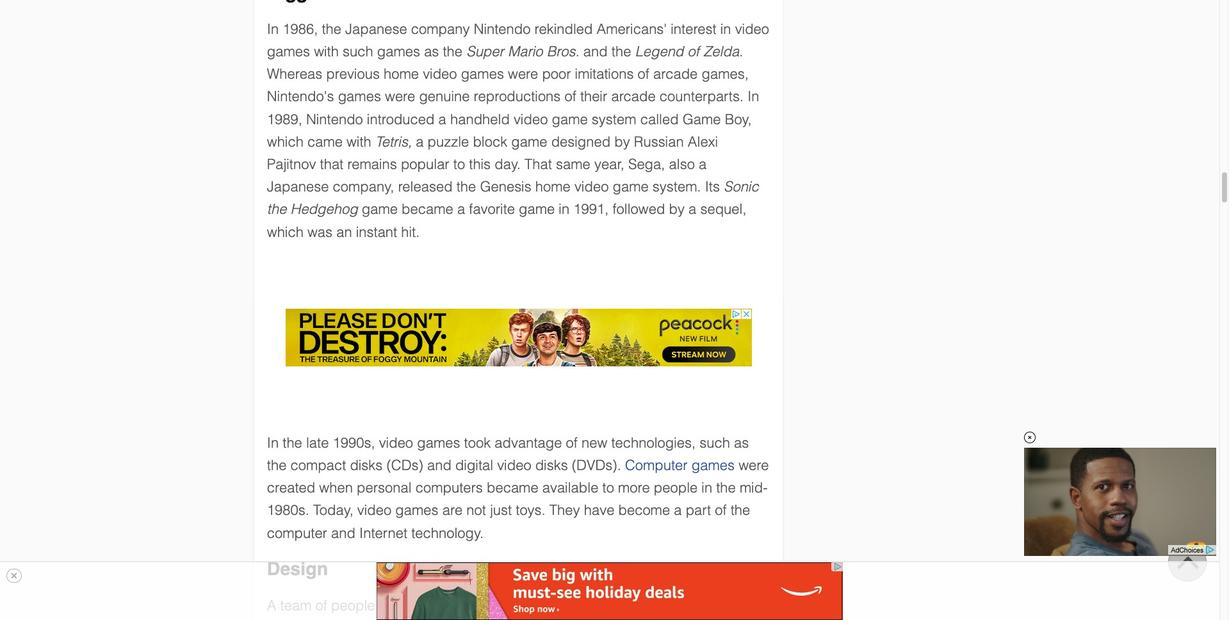 Task type: locate. For each thing, give the bounding box(es) containing it.
nintendo up came
[[306, 111, 363, 127]]

as inside in the late 1990s, video games took advantage of new technologies, such as the compact disks (cds) and digital video disks (dvds).
[[734, 435, 749, 451]]

people,
[[331, 598, 379, 614]]

1 horizontal spatial home
[[535, 179, 571, 195]]

2 vertical spatial were
[[739, 457, 769, 473]]

by
[[615, 134, 630, 150], [669, 201, 685, 217]]

1 vertical spatial nintendo
[[306, 111, 363, 127]]

a
[[439, 111, 446, 127], [416, 134, 424, 150], [699, 156, 707, 172], [457, 201, 465, 217], [689, 201, 697, 217], [674, 502, 682, 518]]

video up 1991,
[[575, 179, 609, 195]]

nintendo up super
[[474, 21, 531, 37]]

as
[[424, 44, 439, 60], [734, 435, 749, 451]]

0 horizontal spatial to
[[453, 156, 465, 172]]

that
[[525, 156, 552, 172]]

to up have
[[602, 480, 614, 496]]

computer
[[625, 457, 688, 473]]

and up 'imitations' on the top of the page
[[583, 44, 608, 60]]

arcade down legend
[[653, 66, 698, 82]]

1 horizontal spatial japanese
[[345, 21, 407, 37]]

pajitnov
[[267, 156, 316, 172]]

became inside were created when personal computers became available to more people in the mid- 1980s. today, video games are not just toys. they have become a part of the computer and internet technology.
[[487, 480, 539, 496]]

of left new
[[566, 435, 578, 451]]

legend
[[635, 44, 684, 60]]

advertisement region
[[802, 0, 994, 160], [285, 309, 752, 366], [377, 562, 843, 620]]

2 which from the top
[[267, 224, 304, 240]]

with down 1986,
[[314, 44, 339, 60]]

took
[[464, 435, 491, 451]]

nintendo inside in 1986, the japanese company nintendo rekindled americans' interest in video games with such games as the
[[474, 21, 531, 37]]

computer games
[[625, 457, 735, 473]]

in inside whereas previous home video games were poor imitations of arcade games, nintendo's games were genuine reproductions of their arcade counterparts. in 1989, nintendo introduced a handheld video game system called game boy, which came with
[[748, 89, 759, 105]]

nintendo
[[474, 21, 531, 37], [306, 111, 363, 127]]

same
[[556, 156, 591, 172]]

designed
[[551, 134, 611, 150]]

introduced
[[367, 111, 435, 127]]

which
[[267, 134, 304, 150], [267, 224, 304, 240]]

0 horizontal spatial became
[[402, 201, 453, 217]]

of left their
[[565, 89, 576, 105]]

home up introduced
[[384, 66, 419, 82]]

1 vertical spatial japanese
[[267, 179, 329, 195]]

super mario bros. and the legend of zelda.
[[466, 44, 743, 60]]

0 horizontal spatial with
[[314, 44, 339, 60]]

1980s.
[[267, 502, 309, 518]]

2 vertical spatial in
[[702, 480, 712, 496]]

video up the (cds)
[[379, 435, 413, 451]]

in inside in 1986, the japanese company nintendo rekindled americans' interest in video games with such games as the
[[267, 21, 279, 37]]

0 horizontal spatial japanese
[[267, 179, 329, 195]]

1 horizontal spatial were
[[508, 66, 538, 82]]

0 vertical spatial nintendo
[[474, 21, 531, 37]]

the left mid- at the right bottom of page
[[716, 480, 736, 496]]

1 horizontal spatial such
[[700, 435, 730, 451]]

0 vertical spatial computer
[[267, 525, 327, 541]]

0 vertical spatial with
[[314, 44, 339, 60]]

whereas
[[267, 66, 322, 82]]

a down genuine
[[439, 111, 446, 127]]

such inside in the late 1990s, video games took advantage of new technologies, such as the compact disks (cds) and digital video disks (dvds).
[[700, 435, 730, 451]]

0 vertical spatial in
[[720, 21, 731, 37]]

games,
[[702, 66, 749, 82]]

called
[[640, 111, 679, 127]]

0 vertical spatial which
[[267, 134, 304, 150]]

people
[[654, 480, 698, 496]]

with up remains
[[347, 134, 371, 150]]

japanese up previous
[[345, 21, 407, 37]]

1 vertical spatial became
[[487, 480, 539, 496]]

in
[[267, 21, 279, 37], [748, 89, 759, 105], [267, 435, 279, 451]]

1 horizontal spatial nintendo
[[474, 21, 531, 37]]

1 horizontal spatial as
[[734, 435, 749, 451]]

0 vertical spatial in
[[267, 21, 279, 37]]

tetris,
[[375, 134, 412, 150]]

game up designed
[[552, 111, 588, 127]]

which inside whereas previous home video games were poor imitations of arcade games, nintendo's games were genuine reproductions of their arcade counterparts. in 1989, nintendo introduced a handheld video game system called game boy, which came with
[[267, 134, 304, 150]]

0 vertical spatial as
[[424, 44, 439, 60]]

1 vertical spatial such
[[700, 435, 730, 451]]

japanese inside a puzzle block game designed by russian alexi pajitnov that remains popular to this day. that same year, sega, also a japanese company, released the genesis home video game system. its
[[267, 179, 329, 195]]

2 vertical spatial in
[[267, 435, 279, 451]]

were up introduced
[[385, 89, 415, 105]]

become
[[618, 502, 670, 518]]

1 vertical spatial in
[[748, 89, 759, 105]]

0 horizontal spatial by
[[615, 134, 630, 150]]

and up computers
[[427, 457, 452, 473]]

by down system on the top of page
[[615, 134, 630, 150]]

1 vertical spatial by
[[669, 201, 685, 217]]

games inside were created when personal computers became available to more people in the mid- 1980s. today, video games are not just toys. they have become a part of the computer and internet technology.
[[395, 502, 439, 518]]

with inside in 1986, the japanese company nintendo rekindled americans' interest in video games with such games as the
[[314, 44, 339, 60]]

1 vertical spatial to
[[602, 480, 614, 496]]

0 vertical spatial arcade
[[653, 66, 698, 82]]

games inside in the late 1990s, video games took advantage of new technologies, such as the compact disks (cds) and digital video disks (dvds).
[[417, 435, 460, 451]]

and inside were created when personal computers became available to more people in the mid- 1980s. today, video games are not just toys. they have become a part of the computer and internet technology.
[[331, 525, 356, 541]]

in inside in the late 1990s, video games took advantage of new technologies, such as the compact disks (cds) and digital video disks (dvds).
[[267, 435, 279, 451]]

video inside in 1986, the japanese company nintendo rekindled americans' interest in video games with such games as the
[[735, 21, 769, 37]]

1 vertical spatial and
[[427, 457, 452, 473]]

an
[[336, 224, 352, 240]]

such inside in 1986, the japanese company nintendo rekindled americans' interest in video games with such games as the
[[343, 44, 373, 60]]

1 which from the top
[[267, 134, 304, 150]]

0 horizontal spatial in
[[559, 201, 570, 217]]

a left part on the bottom
[[674, 502, 682, 518]]

games up whereas
[[267, 44, 310, 60]]

and
[[583, 44, 608, 60], [427, 457, 452, 473], [331, 525, 356, 541]]

design
[[267, 558, 328, 580]]

today,
[[313, 502, 353, 518]]

2 horizontal spatial were
[[739, 457, 769, 473]]

which inside game became a favorite game in 1991, followed by a sequel, which was an instant hit.
[[267, 224, 304, 240]]

mario
[[508, 44, 543, 60]]

0 horizontal spatial such
[[343, 44, 373, 60]]

russian
[[634, 134, 684, 150]]

video inside were created when personal computers became available to more people in the mid- 1980s. today, video games are not just toys. they have become a part of the computer and internet technology.
[[357, 502, 392, 518]]

the left late
[[283, 435, 302, 451]]

hit.
[[401, 224, 420, 240]]

2 horizontal spatial and
[[583, 44, 608, 60]]

were
[[508, 66, 538, 82], [385, 89, 415, 105], [739, 457, 769, 473]]

(cds)
[[387, 457, 423, 473]]

1 horizontal spatial and
[[427, 457, 452, 473]]

1 horizontal spatial with
[[347, 134, 371, 150]]

game up that
[[511, 134, 547, 150]]

video up genuine
[[423, 66, 457, 82]]

1991,
[[574, 201, 609, 217]]

such up computer games
[[700, 435, 730, 451]]

in 1986, the japanese company nintendo rekindled americans' interest in video games with such games as the
[[267, 21, 769, 60]]

as up mid- at the right bottom of page
[[734, 435, 749, 451]]

video up internet
[[357, 502, 392, 518]]

0 vertical spatial home
[[384, 66, 419, 82]]

0 vertical spatial japanese
[[345, 21, 407, 37]]

0 horizontal spatial computer
[[267, 525, 327, 541]]

the down mid- at the right bottom of page
[[731, 502, 750, 518]]

the
[[322, 21, 341, 37], [443, 44, 463, 60], [612, 44, 631, 60], [457, 179, 476, 195], [267, 201, 287, 217], [283, 435, 302, 451], [267, 457, 287, 473], [716, 480, 736, 496], [731, 502, 750, 518]]

0 horizontal spatial disks
[[350, 457, 383, 473]]

of
[[688, 44, 699, 60], [638, 66, 650, 82], [565, 89, 576, 105], [566, 435, 578, 451], [715, 502, 727, 518], [316, 598, 327, 614], [451, 598, 462, 614]]

in left 1991,
[[559, 201, 570, 217]]

video player application
[[1024, 448, 1216, 556]]

and down today,
[[331, 525, 356, 541]]

video up zelda.
[[735, 21, 769, 37]]

consisting
[[383, 598, 447, 614]]

by down system.
[[669, 201, 685, 217]]

in up boy,
[[748, 89, 759, 105]]

1990s,
[[333, 435, 375, 451]]

puzzle
[[428, 134, 469, 150]]

by inside a puzzle block game designed by russian alexi pajitnov that remains popular to this day. that same year, sega, also a japanese company, released the genesis home video game system. its
[[615, 134, 630, 150]]

0 vertical spatial such
[[343, 44, 373, 60]]

the down this
[[457, 179, 476, 195]]

games left are
[[395, 502, 439, 518]]

home
[[384, 66, 419, 82], [535, 179, 571, 195]]

1 horizontal spatial computer
[[466, 598, 527, 614]]

japanese down pajitnov
[[267, 179, 329, 195]]

they
[[550, 502, 580, 518]]

1989,
[[267, 111, 302, 127]]

1 horizontal spatial by
[[669, 201, 685, 217]]

0 horizontal spatial were
[[385, 89, 415, 105]]

in up zelda.
[[720, 21, 731, 37]]

part
[[686, 502, 711, 518]]

such up previous
[[343, 44, 373, 60]]

game
[[683, 111, 721, 127]]

the left hedgehog
[[267, 201, 287, 217]]

popular
[[401, 156, 450, 172]]

1 vertical spatial home
[[535, 179, 571, 195]]

were up mid- at the right bottom of page
[[739, 457, 769, 473]]

became up "just"
[[487, 480, 539, 496]]

which down 1989,
[[267, 134, 304, 150]]

of down interest
[[688, 44, 699, 60]]

in left late
[[267, 435, 279, 451]]

1 horizontal spatial in
[[702, 480, 712, 496]]

as down company
[[424, 44, 439, 60]]

0 vertical spatial became
[[402, 201, 453, 217]]

1 vertical spatial as
[[734, 435, 749, 451]]

disks up available in the left of the page
[[535, 457, 568, 473]]

americans'
[[597, 21, 667, 37]]

1 vertical spatial were
[[385, 89, 415, 105]]

disks down 1990s,
[[350, 457, 383, 473]]

of down legend
[[638, 66, 650, 82]]

1 horizontal spatial to
[[602, 480, 614, 496]]

0 vertical spatial were
[[508, 66, 538, 82]]

1 vertical spatial in
[[559, 201, 570, 217]]

its
[[705, 179, 720, 195]]

a up "popular"
[[416, 134, 424, 150]]

0 horizontal spatial and
[[331, 525, 356, 541]]

game inside whereas previous home video games were poor imitations of arcade games, nintendo's games were genuine reproductions of their arcade counterparts. in 1989, nintendo introduced a handheld video game system called game boy, which came with
[[552, 111, 588, 127]]

in up part on the bottom
[[702, 480, 712, 496]]

games left took
[[417, 435, 460, 451]]

reproductions
[[474, 89, 561, 105]]

to left this
[[453, 156, 465, 172]]

which left was in the left top of the page
[[267, 224, 304, 240]]

became down released
[[402, 201, 453, 217]]

to inside a puzzle block game designed by russian alexi pajitnov that remains popular to this day. that same year, sega, also a japanese company, released the genesis home video game system. its
[[453, 156, 465, 172]]

internet
[[359, 525, 407, 541]]

0 vertical spatial to
[[453, 156, 465, 172]]

poor
[[542, 66, 571, 82]]

such
[[343, 44, 373, 60], [700, 435, 730, 451]]

0 horizontal spatial home
[[384, 66, 419, 82]]

hedgehog
[[290, 201, 358, 217]]

0 horizontal spatial as
[[424, 44, 439, 60]]

and inside in the late 1990s, video games took advantage of new technologies, such as the compact disks (cds) and digital video disks (dvds).
[[427, 457, 452, 473]]

×
[[10, 569, 18, 583]]

video inside a puzzle block game designed by russian alexi pajitnov that remains popular to this day. that same year, sega, also a japanese company, released the genesis home video game system. its
[[575, 179, 609, 195]]

2 horizontal spatial in
[[720, 21, 731, 37]]

became
[[402, 201, 453, 217], [487, 480, 539, 496]]

video down 'reproductions'
[[514, 111, 548, 127]]

of inside were created when personal computers became available to more people in the mid- 1980s. today, video games are not just toys. they have become a part of the computer and internet technology.
[[715, 502, 727, 518]]

arcade up system on the top of page
[[611, 89, 656, 105]]

were down mario
[[508, 66, 538, 82]]

1 vertical spatial arcade
[[611, 89, 656, 105]]

0 horizontal spatial nintendo
[[306, 111, 363, 127]]

1 horizontal spatial became
[[487, 480, 539, 496]]

with
[[314, 44, 339, 60], [347, 134, 371, 150]]

game
[[552, 111, 588, 127], [511, 134, 547, 150], [613, 179, 649, 195], [362, 201, 398, 217], [519, 201, 555, 217]]

in left 1986,
[[267, 21, 279, 37]]

2 vertical spatial advertisement region
[[377, 562, 843, 620]]

1 vertical spatial which
[[267, 224, 304, 240]]

1 vertical spatial with
[[347, 134, 371, 150]]

computer
[[267, 525, 327, 541], [466, 598, 527, 614]]

1 vertical spatial computer
[[466, 598, 527, 614]]

home down that
[[535, 179, 571, 195]]

video down advantage
[[497, 457, 531, 473]]

sequel,
[[700, 201, 747, 217]]

in
[[720, 21, 731, 37], [559, 201, 570, 217], [702, 480, 712, 496]]

their
[[580, 89, 607, 105]]

0 vertical spatial by
[[615, 134, 630, 150]]

2 disks from the left
[[535, 457, 568, 473]]

1 horizontal spatial disks
[[535, 457, 568, 473]]

0 vertical spatial and
[[583, 44, 608, 60]]

in inside game became a favorite game in 1991, followed by a sequel, which was an instant hit.
[[559, 201, 570, 217]]

of right part on the bottom
[[715, 502, 727, 518]]

in for in 1986, the japanese company nintendo rekindled americans' interest in video games with such games as the
[[267, 21, 279, 37]]

home inside whereas previous home video games were poor imitations of arcade games, nintendo's games were genuine reproductions of their arcade counterparts. in 1989, nintendo introduced a handheld video game system called game boy, which came with
[[384, 66, 419, 82]]

sega,
[[628, 156, 665, 172]]

2 vertical spatial and
[[331, 525, 356, 541]]

to
[[453, 156, 465, 172], [602, 480, 614, 496]]

imitations
[[575, 66, 634, 82]]



Task type: describe. For each thing, give the bounding box(es) containing it.
games down previous
[[338, 89, 381, 105]]

was
[[307, 224, 333, 240]]

of right team
[[316, 598, 327, 614]]

in for in the late 1990s, video games took advantage of new technologies, such as the compact disks (cds) and digital video disks (dvds).
[[267, 435, 279, 451]]

genuine
[[419, 89, 470, 105]]

with inside whereas previous home video games were poor imitations of arcade games, nintendo's games were genuine reproductions of their arcade counterparts. in 1989, nintendo introduced a handheld video game system called game boy, which came with
[[347, 134, 371, 150]]

a right also at top
[[699, 156, 707, 172]]

team
[[280, 598, 312, 614]]

artists,
[[672, 598, 714, 614]]

zelda.
[[703, 44, 743, 60]]

nintendo's
[[267, 89, 334, 105]]

home inside a puzzle block game designed by russian alexi pajitnov that remains popular to this day. that same year, sega, also a japanese company, released the genesis home video game system. its
[[535, 179, 571, 195]]

came
[[307, 134, 343, 150]]

1 disks from the left
[[350, 457, 383, 473]]

in inside were created when personal computers became available to more people in the mid- 1980s. today, video games are not just toys. they have become a part of the computer and internet technology.
[[702, 480, 712, 496]]

personal
[[357, 480, 412, 496]]

year,
[[594, 156, 624, 172]]

programmers,
[[530, 598, 619, 614]]

the down "americans'"
[[612, 44, 631, 60]]

have
[[584, 502, 615, 518]]

previous
[[326, 66, 380, 82]]

were inside were created when personal computers became available to more people in the mid- 1980s. today, video games are not just toys. they have become a part of the computer and internet technology.
[[739, 457, 769, 473]]

created
[[267, 480, 315, 496]]

in inside in 1986, the japanese company nintendo rekindled americans' interest in video games with such games as the
[[720, 21, 731, 37]]

handheld
[[450, 111, 510, 127]]

games up people
[[692, 457, 735, 473]]

by inside game became a favorite game in 1991, followed by a sequel, which was an instant hit.
[[669, 201, 685, 217]]

the inside a puzzle block game designed by russian alexi pajitnov that remains popular to this day. that same year, sega, also a japanese company, released the genesis home video game system. its
[[457, 179, 476, 195]]

sonic the hedgehog
[[267, 179, 759, 217]]

japanese inside in 1986, the japanese company nintendo rekindled americans' interest in video games with such games as the
[[345, 21, 407, 37]]

digital
[[455, 457, 493, 473]]

1 vertical spatial advertisement region
[[285, 309, 752, 366]]

a inside whereas previous home video games were poor imitations of arcade games, nintendo's games were genuine reproductions of their arcade counterparts. in 1989, nintendo introduced a handheld video game system called game boy, which came with
[[439, 111, 446, 127]]

computer games link
[[625, 457, 735, 473]]

super
[[466, 44, 504, 60]]

a inside were created when personal computers became available to more people in the mid- 1980s. today, video games are not just toys. they have become a part of the computer and internet technology.
[[674, 502, 682, 518]]

available
[[542, 480, 599, 496]]

a puzzle block game designed by russian alexi pajitnov that remains popular to this day. that same year, sega, also a japanese company, released the genesis home video game system. its
[[267, 134, 724, 195]]

day.
[[495, 156, 521, 172]]

instant
[[356, 224, 397, 240]]

company
[[411, 21, 470, 37]]

technology.
[[411, 525, 484, 541]]

of inside in the late 1990s, video games took advantage of new technologies, such as the compact disks (cds) and digital video disks (dvds).
[[566, 435, 578, 451]]

computers
[[416, 480, 483, 496]]

advantage
[[495, 435, 562, 451]]

that
[[320, 156, 344, 172]]

as inside in 1986, the japanese company nintendo rekindled americans' interest in video games with such games as the
[[424, 44, 439, 60]]

favorite
[[469, 201, 515, 217]]

a team of people, consisting of computer programmers, writers, artists,
[[267, 598, 765, 620]]

a left 'favorite'
[[457, 201, 465, 217]]

whereas previous home video games were poor imitations of arcade games, nintendo's games were genuine reproductions of their arcade counterparts. in 1989, nintendo introduced a handheld video game system called game boy, which came with
[[267, 66, 759, 150]]

computer inside were created when personal computers became available to more people in the mid- 1980s. today, video games are not just toys. they have become a part of the computer and internet technology.
[[267, 525, 327, 541]]

system.
[[653, 179, 701, 195]]

technologies,
[[611, 435, 696, 451]]

interest
[[671, 21, 717, 37]]

0 vertical spatial advertisement region
[[802, 0, 994, 160]]

games down company
[[377, 44, 420, 60]]

the up created
[[267, 457, 287, 473]]

remains
[[347, 156, 397, 172]]

system
[[592, 111, 636, 127]]

a down system.
[[689, 201, 697, 217]]

game down genesis
[[519, 201, 555, 217]]

not
[[466, 502, 486, 518]]

late
[[306, 435, 329, 451]]

the right 1986,
[[322, 21, 341, 37]]

became inside game became a favorite game in 1991, followed by a sequel, which was an instant hit.
[[402, 201, 453, 217]]

the down company
[[443, 44, 463, 60]]

new
[[582, 435, 607, 451]]

computer inside a team of people, consisting of computer programmers, writers, artists,
[[466, 598, 527, 614]]

block
[[473, 134, 507, 150]]

when
[[319, 480, 353, 496]]

this
[[469, 156, 491, 172]]

just
[[490, 502, 512, 518]]

(dvds).
[[572, 457, 621, 473]]

a
[[267, 598, 276, 614]]

writers,
[[623, 598, 669, 614]]

game up instant
[[362, 201, 398, 217]]

game up followed on the top
[[613, 179, 649, 195]]

sonic
[[724, 179, 759, 195]]

of right consisting
[[451, 598, 462, 614]]

mid-
[[740, 480, 768, 496]]

followed
[[613, 201, 665, 217]]

boy,
[[725, 111, 752, 127]]

bros.
[[547, 44, 580, 60]]

the inside sonic the hedgehog
[[267, 201, 287, 217]]

in the late 1990s, video games took advantage of new technologies, such as the compact disks (cds) and digital video disks (dvds).
[[267, 435, 749, 473]]

rekindled
[[535, 21, 593, 37]]

nintendo inside whereas previous home video games were poor imitations of arcade games, nintendo's games were genuine reproductions of their arcade counterparts. in 1989, nintendo introduced a handheld video game system called game boy, which came with
[[306, 111, 363, 127]]

to inside were created when personal computers became available to more people in the mid- 1980s. today, video games are not just toys. they have become a part of the computer and internet technology.
[[602, 480, 614, 496]]

games down super
[[461, 66, 504, 82]]

1986,
[[283, 21, 318, 37]]

compact
[[290, 457, 346, 473]]

alexi
[[688, 134, 718, 150]]

toys.
[[516, 502, 546, 518]]

more
[[618, 480, 650, 496]]

are
[[442, 502, 463, 518]]

released
[[398, 179, 453, 195]]

also
[[669, 156, 695, 172]]



Task type: vqa. For each thing, say whether or not it's contained in the screenshot.
FIRST
no



